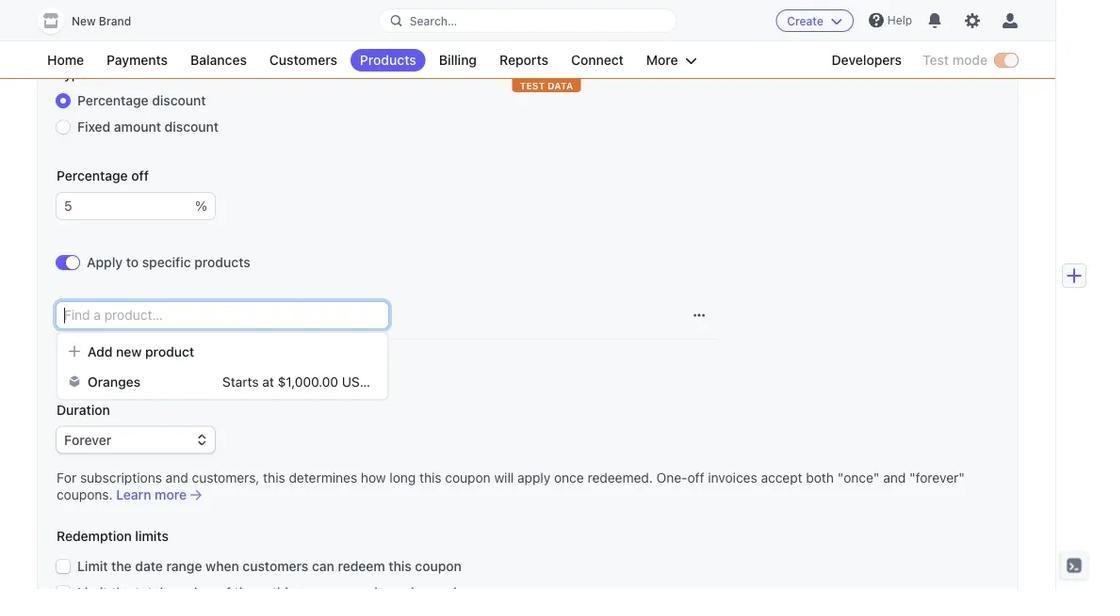 Task type: describe. For each thing, give the bounding box(es) containing it.
api.
[[270, 17, 294, 33]]

0 horizontal spatial will
[[86, 17, 105, 33]]

both
[[806, 471, 834, 486]]

connect
[[571, 52, 624, 68]]

this right long
[[419, 471, 442, 486]]

brand
[[99, 15, 131, 28]]

an
[[628, 17, 643, 33]]

learn more
[[116, 488, 187, 503]]

payments link
[[97, 49, 177, 72]]

coupon for limit the date range when customers can redeem this coupon
[[415, 559, 462, 575]]

percentage discount
[[77, 93, 206, 108]]

Search… search field
[[379, 9, 676, 33]]

product for add new product
[[145, 344, 194, 360]]

balances
[[190, 52, 247, 68]]

this right the identify
[[158, 17, 180, 33]]

this will identify this coupon in the api. we recommend leaving this blank so we can generate an id for you.
[[57, 17, 709, 33]]

for
[[57, 471, 76, 486]]

0 horizontal spatial can
[[312, 559, 334, 575]]

this left blank
[[444, 17, 466, 33]]

"forever"
[[909, 471, 965, 486]]

percentage for percentage off
[[57, 168, 128, 184]]

date
[[135, 559, 163, 575]]

so
[[506, 17, 520, 33]]

you.
[[683, 17, 709, 33]]

determines
[[289, 471, 357, 486]]

starts
[[222, 375, 259, 390]]

add for add new product
[[88, 344, 113, 360]]

create
[[787, 14, 823, 27]]

redeemed.
[[588, 471, 653, 486]]

products
[[194, 255, 250, 270]]

subscriptions
[[80, 471, 162, 486]]

apply
[[87, 255, 123, 270]]

for
[[663, 17, 680, 33]]

new brand
[[72, 15, 131, 28]]

1 vertical spatial discount
[[165, 119, 219, 135]]

"once"
[[837, 471, 880, 486]]

will inside for subscriptions and customers, this determines how long this coupon will apply once redeemed. one-off invoices accept both "once" and "forever" coupons.
[[494, 471, 514, 486]]

one-
[[656, 471, 688, 486]]

products link
[[350, 49, 426, 72]]

search…
[[410, 14, 457, 27]]

oranges
[[88, 375, 141, 390]]

fixed
[[77, 119, 110, 135]]

more
[[155, 488, 187, 503]]

type
[[57, 66, 87, 82]]

duration
[[57, 402, 110, 418]]

test data
[[520, 80, 573, 91]]

redemption
[[57, 529, 132, 545]]

help button
[[861, 5, 920, 35]]

starts at $1,000.00 usd / day
[[222, 375, 402, 390]]

leaving
[[397, 17, 440, 33]]

/
[[373, 375, 377, 390]]

blank
[[469, 17, 502, 33]]

mode
[[952, 52, 988, 68]]

more button
[[637, 49, 706, 72]]

specific
[[142, 255, 191, 270]]

add new product button
[[57, 335, 387, 368]]

id
[[646, 17, 659, 33]]

$1,000.00
[[278, 375, 338, 390]]

test mode
[[923, 52, 988, 68]]

home link
[[38, 49, 93, 72]]

coupons.
[[57, 488, 113, 503]]

0 vertical spatial the
[[247, 17, 267, 33]]

0 horizontal spatial the
[[111, 559, 132, 575]]

usd
[[342, 375, 369, 390]]

for subscriptions and customers, this determines how long this coupon will apply once redeemed. one-off invoices accept both "once" and "forever" coupons.
[[57, 471, 965, 503]]

limits
[[135, 529, 169, 545]]

billing link
[[429, 49, 486, 72]]

learn more link
[[116, 486, 202, 505]]

0 vertical spatial discount
[[152, 93, 206, 108]]

coupon for for subscriptions and customers, this determines how long this coupon will apply once redeemed. one-off invoices accept both "once" and "forever" coupons.
[[445, 471, 491, 486]]

redeem
[[338, 559, 385, 575]]

create button
[[776, 9, 854, 32]]

off inside for subscriptions and customers, this determines how long this coupon will apply once redeemed. one-off invoices accept both "once" and "forever" coupons.
[[688, 471, 704, 486]]



Task type: vqa. For each thing, say whether or not it's contained in the screenshot.
when
yes



Task type: locate. For each thing, give the bounding box(es) containing it.
1 vertical spatial will
[[494, 471, 514, 486]]

fixed amount discount
[[77, 119, 219, 135]]

product for add another product
[[137, 348, 186, 363]]

coupon left in at the top left of page
[[184, 17, 229, 33]]

0 vertical spatial can
[[545, 17, 567, 33]]

generate
[[570, 17, 624, 33]]

this
[[158, 17, 180, 33], [444, 17, 466, 33], [263, 471, 285, 486], [419, 471, 442, 486], [389, 559, 412, 575]]

apply to specific products
[[87, 255, 250, 270]]

invoices
[[708, 471, 757, 486]]

svg image
[[694, 310, 705, 321]]

identify
[[109, 17, 154, 33]]

percentage up the fixed
[[77, 93, 149, 108]]

add left another
[[57, 348, 81, 363]]

test
[[520, 80, 545, 91]]

in
[[233, 17, 244, 33]]

this right redeem
[[389, 559, 412, 575]]

None text field
[[57, 193, 195, 220]]

add left new
[[88, 344, 113, 360]]

add inside button
[[88, 344, 113, 360]]

will left apply
[[494, 471, 514, 486]]

percentage
[[77, 93, 149, 108], [57, 168, 128, 184]]

test
[[923, 52, 949, 68]]

1 horizontal spatial off
[[688, 471, 704, 486]]

and up more
[[166, 471, 188, 486]]

the left date
[[111, 559, 132, 575]]

coupon right redeem
[[415, 559, 462, 575]]

we
[[298, 17, 317, 33]]

product
[[145, 344, 194, 360], [137, 348, 186, 363]]

home
[[47, 52, 84, 68]]

when
[[206, 559, 239, 575]]

limit
[[77, 559, 108, 575]]

once
[[554, 471, 584, 486]]

will
[[86, 17, 105, 33], [494, 471, 514, 486]]

this
[[57, 17, 82, 33]]

developers
[[832, 52, 902, 68]]

add
[[88, 344, 113, 360], [57, 348, 81, 363]]

we
[[524, 17, 541, 33]]

0 vertical spatial will
[[86, 17, 105, 33]]

more
[[646, 52, 678, 68]]

percentage off
[[57, 168, 149, 184]]

payments
[[107, 52, 168, 68]]

the
[[247, 17, 267, 33], [111, 559, 132, 575]]

1 horizontal spatial can
[[545, 17, 567, 33]]

can left redeem
[[312, 559, 334, 575]]

new brand button
[[38, 8, 150, 34]]

to
[[126, 255, 139, 270]]

reports
[[499, 52, 548, 68]]

customers
[[243, 559, 308, 575]]

0 vertical spatial percentage
[[77, 93, 149, 108]]

percentage for percentage discount
[[77, 93, 149, 108]]

0 horizontal spatial add
[[57, 348, 81, 363]]

another
[[85, 348, 133, 363]]

range
[[166, 559, 202, 575]]

Find a product… text field
[[57, 302, 388, 329]]

apply
[[517, 471, 551, 486]]

at
[[262, 375, 274, 390]]

product right another
[[137, 348, 186, 363]]

customers
[[269, 52, 337, 68]]

and
[[166, 471, 188, 486], [883, 471, 906, 486]]

limit the date range when customers can redeem this coupon
[[77, 559, 462, 575]]

0 vertical spatial off
[[131, 168, 149, 184]]

how
[[361, 471, 386, 486]]

product inside button
[[145, 344, 194, 360]]

% button
[[195, 193, 215, 220]]

data
[[547, 80, 573, 91]]

1 and from the left
[[166, 471, 188, 486]]

new
[[116, 344, 142, 360]]

1 vertical spatial can
[[312, 559, 334, 575]]

billing
[[439, 52, 477, 68]]

2 vertical spatial coupon
[[415, 559, 462, 575]]

1 vertical spatial off
[[688, 471, 704, 486]]

help
[[888, 14, 912, 27]]

add new product
[[88, 344, 194, 360]]

coupon
[[184, 17, 229, 33], [445, 471, 491, 486], [415, 559, 462, 575]]

products
[[360, 52, 416, 68]]

1 horizontal spatial will
[[494, 471, 514, 486]]

coupon inside for subscriptions and customers, this determines how long this coupon will apply once redeemed. one-off invoices accept both "once" and "forever" coupons.
[[445, 471, 491, 486]]

%
[[195, 198, 207, 214]]

connect link
[[562, 49, 633, 72]]

reports link
[[490, 49, 558, 72]]

1 horizontal spatial add
[[88, 344, 113, 360]]

percentage down the fixed
[[57, 168, 128, 184]]

product right new
[[145, 344, 194, 360]]

1 vertical spatial coupon
[[445, 471, 491, 486]]

1 horizontal spatial the
[[247, 17, 267, 33]]

can
[[545, 17, 567, 33], [312, 559, 334, 575]]

customers link
[[260, 49, 347, 72]]

1 vertical spatial the
[[111, 559, 132, 575]]

the right in at the top left of page
[[247, 17, 267, 33]]

off left invoices at the bottom of the page
[[688, 471, 704, 486]]

day
[[380, 375, 402, 390]]

accept
[[761, 471, 802, 486]]

recommend
[[321, 17, 394, 33]]

this right customers,
[[263, 471, 285, 486]]

discount up fixed amount discount
[[152, 93, 206, 108]]

2 and from the left
[[883, 471, 906, 486]]

learn
[[116, 488, 151, 503]]

coupon right long
[[445, 471, 491, 486]]

1 vertical spatial percentage
[[57, 168, 128, 184]]

0 horizontal spatial and
[[166, 471, 188, 486]]

customers,
[[192, 471, 260, 486]]

0 horizontal spatial off
[[131, 168, 149, 184]]

1 horizontal spatial and
[[883, 471, 906, 486]]

and right "once"
[[883, 471, 906, 486]]

developers link
[[822, 49, 911, 72]]

can right we
[[545, 17, 567, 33]]

add for add another product
[[57, 348, 81, 363]]

discount right amount
[[165, 119, 219, 135]]

add another product button
[[57, 348, 186, 363]]

will right this
[[86, 17, 105, 33]]

redemption limits
[[57, 529, 169, 545]]

new
[[72, 15, 96, 28]]

off down amount
[[131, 168, 149, 184]]

Search… text field
[[379, 9, 676, 33]]

add another product
[[57, 348, 186, 363]]

0 vertical spatial coupon
[[184, 17, 229, 33]]



